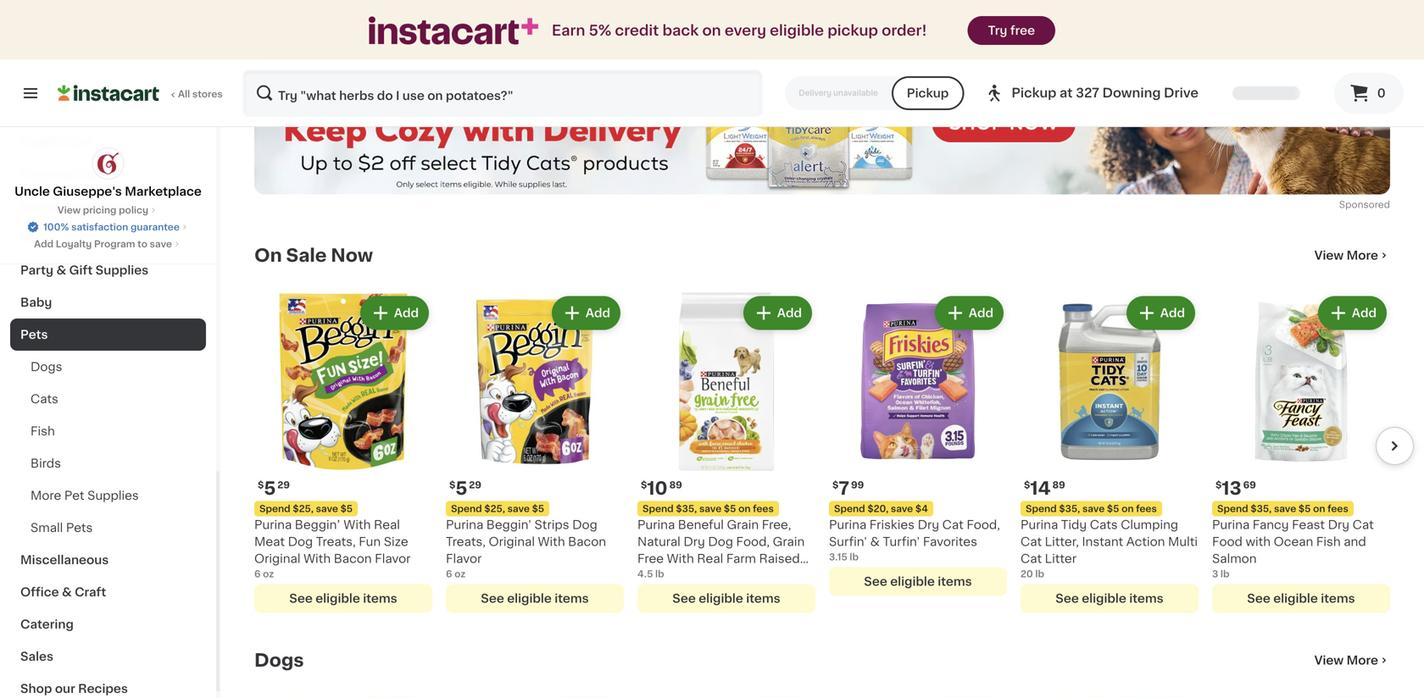 Task type: locate. For each thing, give the bounding box(es) containing it.
treats, inside purina beggin' strips dog treats, original with bacon flavor 6 oz
[[446, 536, 486, 548]]

spend for purina beggin' strips dog treats, original with bacon flavor
[[451, 504, 482, 514]]

1 vertical spatial original
[[254, 553, 300, 565]]

$5 up strips
[[532, 504, 544, 514]]

treats, down beggin'
[[316, 536, 356, 548]]

spo
[[1339, 200, 1358, 209]]

$ inside $ 10 89
[[641, 481, 647, 490]]

dry inside purina beneful grain free, natural dry dog food, grain free with real farm raised chicken
[[683, 536, 705, 548]]

0 horizontal spatial $35,
[[676, 504, 697, 514]]

eligible down farm
[[699, 593, 743, 605]]

purina up 'surfin''
[[829, 519, 867, 531]]

2 spend $35, save $5 on fees from the left
[[1026, 504, 1157, 514]]

more for on sale now
[[1347, 250, 1378, 262]]

1 spend $25, save $5 from the left
[[259, 504, 353, 514]]

0 horizontal spatial dog
[[288, 536, 313, 548]]

more
[[1347, 250, 1378, 262], [31, 490, 61, 502], [1347, 655, 1378, 667]]

save up fancy at the right bottom of the page
[[1274, 504, 1296, 514]]

care inside the personal care link
[[77, 168, 106, 180]]

real up size
[[374, 519, 400, 531]]

purina inside purina tidy cats clumping cat litter, instant action multi cat litter 20 lb
[[1021, 519, 1058, 531]]

add for purina friskies dry cat food, surfin' & turfin' favorites
[[969, 307, 993, 319]]

0 vertical spatial &
[[56, 264, 66, 276]]

1 horizontal spatial bacon
[[568, 536, 606, 548]]

sales link
[[10, 641, 206, 673]]

every
[[725, 23, 766, 38]]

100% satisfaction guarantee
[[43, 223, 180, 232]]

see eligible items down farm
[[672, 593, 780, 605]]

items down purina beggin' strips dog treats, original with bacon flavor 6 oz at bottom
[[555, 593, 589, 605]]

pickup left at
[[1012, 87, 1057, 99]]

3 spend $35, save $5 on fees from the left
[[1217, 504, 1348, 514]]

see eligible items button down purina beggin' with real meat dog treats, fun size original with bacon flavor 6 oz
[[254, 584, 432, 613]]

2 $ from the left
[[449, 481, 455, 490]]

see eligible items button for purina beggin' strips dog treats, original with bacon flavor
[[446, 584, 624, 613]]

items down 'and'
[[1321, 593, 1355, 605]]

6 add button from the left
[[1320, 298, 1385, 328]]

$ inside $ 14 89
[[1024, 481, 1030, 490]]

lb inside purina tidy cats clumping cat litter, instant action multi cat litter 20 lb
[[1035, 570, 1044, 579]]

6 product group from the left
[[1212, 293, 1390, 613]]

food,
[[967, 519, 1000, 531], [736, 536, 770, 548]]

3
[[1212, 570, 1218, 579]]

spend $35, save $5 on fees up tidy
[[1026, 504, 1157, 514]]

treats, right size
[[446, 536, 486, 548]]

$35,
[[676, 504, 697, 514], [1059, 504, 1080, 514], [1251, 504, 1272, 514]]

0 horizontal spatial dogs link
[[10, 351, 206, 383]]

real inside purina beggin' with real meat dog treats, fun size original with bacon flavor 6 oz
[[374, 519, 400, 531]]

kitchen supplies link
[[10, 190, 206, 222]]

cats up birds
[[31, 393, 58, 405]]

& inside purina friskies dry cat food, surfin' & turfin' favorites 3.15 lb
[[870, 536, 880, 548]]

purina tidy cats clumping cat litter, instant action multi cat litter 20 lb
[[1021, 519, 1198, 579]]

1 horizontal spatial $25,
[[484, 504, 505, 514]]

$5 for purina tidy cats clumping cat litter, instant action multi cat litter
[[1107, 504, 1119, 514]]

0 horizontal spatial 29
[[277, 481, 290, 490]]

1 purina from the left
[[254, 519, 292, 531]]

more inside 'more pet supplies' link
[[31, 490, 61, 502]]

29 up purina beggin' strips dog treats, original with bacon flavor 6 oz at bottom
[[469, 481, 481, 490]]

0 vertical spatial grain
[[727, 519, 759, 531]]

purina inside the purina fancy feast dry cat food with ocean fish and salmon 3 lb
[[1212, 519, 1250, 531]]

lb inside purina friskies dry cat food, surfin' & turfin' favorites 3.15 lb
[[850, 553, 859, 562]]

fish up birds
[[31, 426, 55, 437]]

100%
[[43, 223, 69, 232]]

6 $ from the left
[[1216, 481, 1222, 490]]

see eligible items button down purina tidy cats clumping cat litter, instant action multi cat litter 20 lb
[[1021, 584, 1199, 613]]

product group containing 14
[[1021, 293, 1199, 613]]

1 fees from the left
[[753, 504, 774, 514]]

1 vertical spatial view more
[[1314, 655, 1378, 667]]

pets
[[20, 329, 48, 341], [66, 522, 93, 534]]

items down the action
[[1129, 593, 1164, 605]]

see down purina beggin' with real meat dog treats, fun size original with bacon flavor 6 oz
[[289, 593, 313, 605]]

1 horizontal spatial grain
[[773, 536, 805, 548]]

pets down 'baby'
[[20, 329, 48, 341]]

eligible down the purina fancy feast dry cat food with ocean fish and salmon 3 lb
[[1273, 593, 1318, 605]]

grain left free,
[[727, 519, 759, 531]]

giuseppe's
[[53, 186, 122, 198]]

0 horizontal spatial $ 5 29
[[258, 480, 290, 498]]

0 vertical spatial cats
[[31, 393, 58, 405]]

beggin'
[[486, 519, 531, 531]]

dog inside purina beneful grain free, natural dry dog food, grain free with real farm raised chicken
[[708, 536, 733, 548]]

0 vertical spatial view
[[58, 206, 81, 215]]

1 horizontal spatial fees
[[1136, 504, 1157, 514]]

2 add button from the left
[[553, 298, 619, 328]]

view more link
[[1314, 247, 1390, 264], [1314, 652, 1390, 669]]

recipes
[[78, 683, 128, 695]]

dogs link
[[10, 351, 206, 383], [254, 651, 304, 671]]

29
[[277, 481, 290, 490], [469, 481, 481, 490]]

2 horizontal spatial dog
[[708, 536, 733, 548]]

1 horizontal spatial pickup
[[1012, 87, 1057, 99]]

$35, up beneful
[[676, 504, 697, 514]]

89 inside $ 14 89
[[1052, 481, 1065, 490]]

2 flavor from the left
[[446, 553, 482, 565]]

miscellaneous
[[20, 554, 109, 566]]

purina friskies dry cat food, surfin' & turfin' favorites 3.15 lb
[[829, 519, 1000, 562]]

2 vertical spatial more
[[1347, 655, 1378, 667]]

save for purina tidy cats clumping cat litter, instant action multi cat litter
[[1082, 504, 1105, 514]]

care
[[64, 136, 93, 147], [77, 168, 106, 180]]

all
[[178, 89, 190, 99]]

5%
[[589, 23, 611, 38]]

view more for on sale now
[[1314, 250, 1378, 262]]

2 horizontal spatial dry
[[1328, 519, 1350, 531]]

1 horizontal spatial dog
[[572, 519, 597, 531]]

action
[[1126, 536, 1165, 548]]

0 horizontal spatial fish
[[31, 426, 55, 437]]

0 horizontal spatial spend $25, save $5
[[259, 504, 353, 514]]

see down the chicken
[[672, 593, 696, 605]]

on up clumping at the right
[[1122, 504, 1134, 514]]

bacon inside purina beggin' strips dog treats, original with bacon flavor 6 oz
[[568, 536, 606, 548]]

lb inside the purina fancy feast dry cat food with ocean fish and salmon 3 lb
[[1221, 570, 1230, 579]]

1 vertical spatial fish
[[1316, 536, 1341, 548]]

0 vertical spatial fish
[[31, 426, 55, 437]]

89 right 10 at the left
[[669, 481, 682, 490]]

spend $25, save $5 up beggin'
[[259, 504, 353, 514]]

uncle
[[15, 186, 50, 198]]

dog down beneful
[[708, 536, 733, 548]]

1 spend $35, save $5 on fees from the left
[[643, 504, 774, 514]]

5 product group from the left
[[1021, 293, 1199, 613]]

4 add button from the left
[[936, 298, 1002, 328]]

catering
[[20, 619, 74, 631]]

items for purina beggin' strips dog treats, original with bacon flavor
[[555, 593, 589, 605]]

3 purina from the left
[[637, 519, 675, 531]]

1 $ 5 29 from the left
[[258, 480, 290, 498]]

0 horizontal spatial 89
[[669, 481, 682, 490]]

6 inside purina beggin' strips dog treats, original with bacon flavor 6 oz
[[446, 570, 452, 579]]

89 inside $ 10 89
[[669, 481, 682, 490]]

see eligible items for purina beggin' strips dog treats, original with bacon flavor
[[481, 593, 589, 605]]

2 fees from the left
[[1136, 504, 1157, 514]]

see eligible items down purina beggin' strips dog treats, original with bacon flavor 6 oz at bottom
[[481, 593, 589, 605]]

cat up favorites
[[942, 519, 964, 531]]

save up beneful
[[699, 504, 722, 514]]

4 purina from the left
[[829, 519, 867, 531]]

spend $35, save $5 on fees up beneful
[[643, 504, 774, 514]]

1 horizontal spatial treats,
[[446, 536, 486, 548]]

view more link for dogs
[[1314, 652, 1390, 669]]

$5 up feast
[[1299, 504, 1311, 514]]

$ for purina tidy cats clumping cat litter, instant action multi cat litter
[[1024, 481, 1030, 490]]

express icon image
[[369, 16, 538, 45]]

items for purina tidy cats clumping cat litter, instant action multi cat litter
[[1129, 593, 1164, 605]]

care inside health care link
[[64, 136, 93, 147]]

0 vertical spatial dogs link
[[10, 351, 206, 383]]

pickup inside button
[[907, 87, 949, 99]]

purina beggin' with real meat dog treats, fun size original with bacon flavor 6 oz
[[254, 519, 411, 579]]

health
[[20, 136, 61, 147]]

care for personal care
[[77, 168, 106, 180]]

1 vertical spatial dogs
[[254, 652, 304, 670]]

fees up free,
[[753, 504, 774, 514]]

items down raised
[[746, 593, 780, 605]]

on sale now link
[[254, 245, 373, 266]]

dry down beneful
[[683, 536, 705, 548]]

supplies down giuseppe's
[[71, 200, 124, 212]]

purina left beggin'
[[446, 519, 483, 531]]

2 5 from the left
[[455, 480, 467, 498]]

$35, for 10
[[676, 504, 697, 514]]

$
[[258, 481, 264, 490], [449, 481, 455, 490], [641, 481, 647, 490], [832, 481, 839, 490], [1024, 481, 1030, 490], [1216, 481, 1222, 490]]

with up the chicken
[[667, 553, 694, 565]]

items for purina friskies dry cat food, surfin' & turfin' favorites
[[938, 576, 972, 588]]

purina beneful grain free, natural dry dog food, grain free with real farm raised chicken
[[637, 519, 805, 582]]

food, up favorites
[[967, 519, 1000, 531]]

$5 up beggin'
[[340, 504, 353, 514]]

and
[[1344, 536, 1366, 548]]

1 $35, from the left
[[676, 504, 697, 514]]

view more
[[1314, 250, 1378, 262], [1314, 655, 1378, 667]]

see eligible items button down purina beggin' strips dog treats, original with bacon flavor 6 oz at bottom
[[446, 584, 624, 613]]

dry up 'and'
[[1328, 519, 1350, 531]]

more pet supplies link
[[10, 480, 206, 512]]

care up "personal care"
[[64, 136, 93, 147]]

1 spend from the left
[[259, 504, 290, 514]]

5 spend from the left
[[1026, 504, 1057, 514]]

3 $35, from the left
[[1251, 504, 1272, 514]]

bacon
[[568, 536, 606, 548], [334, 553, 372, 565]]

4 spend from the left
[[834, 504, 865, 514]]

oz inside purina beggin' with real meat dog treats, fun size original with bacon flavor 6 oz
[[263, 570, 274, 579]]

0 vertical spatial bacon
[[568, 536, 606, 548]]

eligible right every
[[770, 23, 824, 38]]

supplies down the birds link at the bottom
[[87, 490, 139, 502]]

1 vertical spatial pets
[[66, 522, 93, 534]]

purina up natural on the left of the page
[[637, 519, 675, 531]]

with inside purina beneful grain free, natural dry dog food, grain free with real farm raised chicken
[[667, 553, 694, 565]]

1 horizontal spatial dogs link
[[254, 651, 304, 671]]

1 29 from the left
[[277, 481, 290, 490]]

see down purina beggin' strips dog treats, original with bacon flavor 6 oz at bottom
[[481, 593, 504, 605]]

2 horizontal spatial spend $35, save $5 on fees
[[1217, 504, 1348, 514]]

with down beggin'
[[303, 553, 331, 565]]

see eligible items for purina beggin' with real meat dog treats, fun size original with bacon flavor
[[289, 593, 397, 605]]

on right back
[[702, 23, 721, 38]]

bacon down fun on the bottom of the page
[[334, 553, 372, 565]]

1 horizontal spatial dry
[[918, 519, 939, 531]]

eligible for purina tidy cats clumping cat litter, instant action multi cat litter
[[1082, 593, 1126, 605]]

3 $5 from the left
[[724, 504, 736, 514]]

1 $ from the left
[[258, 481, 264, 490]]

0 horizontal spatial 6
[[254, 570, 261, 579]]

spend up meat
[[259, 504, 290, 514]]

1 horizontal spatial original
[[489, 536, 535, 548]]

spend $25, save $5 for beggin'
[[451, 504, 544, 514]]

see
[[864, 576, 887, 588], [289, 593, 313, 605], [481, 593, 504, 605], [672, 593, 696, 605], [1056, 593, 1079, 605], [1247, 593, 1270, 605]]

3 fees from the left
[[1328, 504, 1348, 514]]

3 product group from the left
[[637, 293, 815, 613]]

with down strips
[[538, 536, 565, 548]]

3 spend from the left
[[643, 504, 674, 514]]

4.5
[[637, 570, 653, 579]]

grain
[[727, 519, 759, 531], [773, 536, 805, 548]]

lb right 20 at bottom right
[[1035, 570, 1044, 579]]

pickup for pickup
[[907, 87, 949, 99]]

uncle giuseppe's marketplace logo image
[[92, 147, 124, 180]]

items down favorites
[[938, 576, 972, 588]]

food
[[1212, 536, 1243, 548]]

4.5 lb
[[637, 570, 664, 579]]

pet
[[64, 490, 84, 502]]

$25, for beggin'
[[293, 504, 314, 514]]

dry
[[918, 519, 939, 531], [1328, 519, 1350, 531], [683, 536, 705, 548]]

free,
[[762, 519, 791, 531]]

oz
[[263, 570, 274, 579], [454, 570, 466, 579]]

original down meat
[[254, 553, 300, 565]]

2 6 from the left
[[446, 570, 452, 579]]

$ for purina friskies dry cat food, surfin' & turfin' favorites
[[832, 481, 839, 490]]

eligible for purina friskies dry cat food, surfin' & turfin' favorites
[[890, 576, 935, 588]]

0 horizontal spatial bacon
[[334, 553, 372, 565]]

1 horizontal spatial $ 5 29
[[449, 480, 481, 498]]

100% satisfaction guarantee button
[[26, 217, 190, 234]]

2 product group from the left
[[446, 293, 624, 613]]

1 $25, from the left
[[293, 504, 314, 514]]

$ for purina beggin' strips dog treats, original with bacon flavor
[[449, 481, 455, 490]]

add for purina beggin' with real meat dog treats, fun size original with bacon flavor
[[394, 307, 419, 319]]

1 horizontal spatial fish
[[1316, 536, 1341, 548]]

items for purina beggin' with real meat dog treats, fun size original with bacon flavor
[[363, 593, 397, 605]]

0 horizontal spatial oz
[[263, 570, 274, 579]]

fish inside fish link
[[31, 426, 55, 437]]

multi
[[1168, 536, 1198, 548]]

0 horizontal spatial fees
[[753, 504, 774, 514]]

5 add button from the left
[[1128, 298, 1194, 328]]

1 add button from the left
[[362, 298, 427, 328]]

dog right strips
[[572, 519, 597, 531]]

see for purina beggin' with real meat dog treats, fun size original with bacon flavor
[[289, 593, 313, 605]]

purina up litter,
[[1021, 519, 1058, 531]]

1 horizontal spatial food,
[[967, 519, 1000, 531]]

dog down beggin'
[[288, 536, 313, 548]]

spend $35, save $5 on fees up fancy at the right bottom of the page
[[1217, 504, 1348, 514]]

purina for purina tidy cats clumping cat litter, instant action multi cat litter 20 lb
[[1021, 519, 1058, 531]]

2 horizontal spatial fees
[[1328, 504, 1348, 514]]

$ inside "$ 7 99"
[[832, 481, 839, 490]]

see for purina beneful grain free, natural dry dog food, grain free with real farm raised chicken
[[672, 593, 696, 605]]

2 $35, from the left
[[1059, 504, 1080, 514]]

2 $25, from the left
[[484, 504, 505, 514]]

327
[[1076, 87, 1099, 99]]

1 vertical spatial real
[[697, 553, 723, 565]]

5 for purina beggin' with real meat dog treats, fun size original with bacon flavor
[[264, 480, 276, 498]]

save up beggin'
[[507, 504, 530, 514]]

product group containing 10
[[637, 293, 815, 613]]

food, inside purina beneful grain free, natural dry dog food, grain free with real farm raised chicken
[[736, 536, 770, 548]]

item carousel region
[[254, 286, 1414, 623]]

original inside purina beggin' with real meat dog treats, fun size original with bacon flavor 6 oz
[[254, 553, 300, 565]]

natural
[[637, 536, 680, 548]]

miscellaneous link
[[10, 544, 206, 576]]

see down litter
[[1056, 593, 1079, 605]]

eligible for purina beggin' with real meat dog treats, fun size original with bacon flavor
[[315, 593, 360, 605]]

1 oz from the left
[[263, 570, 274, 579]]

spend down 10 at the left
[[643, 504, 674, 514]]

0 horizontal spatial $25,
[[293, 504, 314, 514]]

2 vertical spatial &
[[62, 587, 72, 598]]

spend
[[259, 504, 290, 514], [451, 504, 482, 514], [643, 504, 674, 514], [834, 504, 865, 514], [1026, 504, 1057, 514], [1217, 504, 1248, 514]]

2 $5 from the left
[[532, 504, 544, 514]]

1 6 from the left
[[254, 570, 261, 579]]

6 spend from the left
[[1217, 504, 1248, 514]]

add button for fancy
[[1320, 298, 1385, 328]]

89 right 14
[[1052, 481, 1065, 490]]

4 product group from the left
[[829, 293, 1007, 596]]

2 horizontal spatial $35,
[[1251, 504, 1272, 514]]

1 vertical spatial dogs link
[[254, 651, 304, 671]]

$5 up the instant at the bottom right
[[1107, 504, 1119, 514]]

original inside purina beggin' strips dog treats, original with bacon flavor 6 oz
[[489, 536, 535, 548]]

see down turfin'
[[864, 576, 887, 588]]

89 for 10
[[669, 481, 682, 490]]

& left gift in the left of the page
[[56, 264, 66, 276]]

0 horizontal spatial flavor
[[375, 553, 411, 565]]

eligible down purina beggin' strips dog treats, original with bacon flavor 6 oz at bottom
[[507, 593, 552, 605]]

dogs link for cats link
[[10, 351, 206, 383]]

6 purina from the left
[[1212, 519, 1250, 531]]

see eligible items button for purina fancy feast dry cat food with ocean fish and salmon
[[1212, 584, 1390, 613]]

1 vertical spatial supplies
[[96, 264, 149, 276]]

0 vertical spatial view more link
[[1314, 247, 1390, 264]]

1 horizontal spatial spend $35, save $5 on fees
[[1026, 504, 1157, 514]]

1 horizontal spatial $35,
[[1059, 504, 1080, 514]]

cats link
[[10, 383, 206, 415]]

oz inside purina beggin' strips dog treats, original with bacon flavor 6 oz
[[454, 570, 466, 579]]

5 $ from the left
[[1024, 481, 1030, 490]]

89 for 14
[[1052, 481, 1065, 490]]

save down guarantee
[[150, 239, 172, 249]]

0 horizontal spatial food,
[[736, 536, 770, 548]]

&
[[56, 264, 66, 276], [870, 536, 880, 548], [62, 587, 72, 598]]

1 vertical spatial food,
[[736, 536, 770, 548]]

add for purina beneful grain free, natural dry dog food, grain free with real farm raised chicken
[[777, 307, 802, 319]]

1 $5 from the left
[[340, 504, 353, 514]]

purina inside purina beggin' with real meat dog treats, fun size original with bacon flavor 6 oz
[[254, 519, 292, 531]]

loyalty
[[56, 239, 92, 249]]

items for purina beneful grain free, natural dry dog food, grain free with real farm raised chicken
[[746, 593, 780, 605]]

1 horizontal spatial spend $25, save $5
[[451, 504, 544, 514]]

29 up meat
[[277, 481, 290, 490]]

pickup inside popup button
[[1012, 87, 1057, 99]]

0 horizontal spatial real
[[374, 519, 400, 531]]

our
[[55, 683, 75, 695]]

1 horizontal spatial cats
[[1090, 519, 1118, 531]]

party
[[20, 264, 53, 276]]

purina up meat
[[254, 519, 292, 531]]

cats up the instant at the bottom right
[[1090, 519, 1118, 531]]

0 horizontal spatial treats,
[[316, 536, 356, 548]]

see for purina beggin' strips dog treats, original with bacon flavor
[[481, 593, 504, 605]]

0 horizontal spatial original
[[254, 553, 300, 565]]

None search field
[[242, 70, 763, 117]]

$35, for 14
[[1059, 504, 1080, 514]]

0 vertical spatial original
[[489, 536, 535, 548]]

20
[[1021, 570, 1033, 579]]

see eligible items for purina beneful grain free, natural dry dog food, grain free with real farm raised chicken
[[672, 593, 780, 605]]

eligible down turfin'
[[890, 576, 935, 588]]

on
[[702, 23, 721, 38], [738, 504, 751, 514], [1122, 504, 1134, 514], [1313, 504, 1325, 514]]

see eligible items down the purina fancy feast dry cat food with ocean fish and salmon 3 lb
[[1247, 593, 1355, 605]]

dry inside purina friskies dry cat food, surfin' & turfin' favorites 3.15 lb
[[918, 519, 939, 531]]

2 89 from the left
[[1052, 481, 1065, 490]]

2 treats, from the left
[[446, 536, 486, 548]]

purina
[[254, 519, 292, 531], [446, 519, 483, 531], [637, 519, 675, 531], [829, 519, 867, 531], [1021, 519, 1058, 531], [1212, 519, 1250, 531]]

add
[[34, 239, 53, 249], [394, 307, 419, 319], [586, 307, 610, 319], [777, 307, 802, 319], [969, 307, 993, 319], [1160, 307, 1185, 319], [1352, 307, 1377, 319]]

$35, up fancy at the right bottom of the page
[[1251, 504, 1272, 514]]

at
[[1060, 87, 1073, 99]]

0 horizontal spatial grain
[[727, 519, 759, 531]]

flavor
[[375, 553, 411, 565], [446, 553, 482, 565]]

food, up farm
[[736, 536, 770, 548]]

see eligible items down purina beggin' with real meat dog treats, fun size original with bacon flavor 6 oz
[[289, 593, 397, 605]]

treats, inside purina beggin' with real meat dog treats, fun size original with bacon flavor 6 oz
[[316, 536, 356, 548]]

add loyalty program to save
[[34, 239, 172, 249]]

0 horizontal spatial pickup
[[907, 87, 949, 99]]

see down salmon
[[1247, 593, 1270, 605]]

purina inside purina friskies dry cat food, surfin' & turfin' favorites 3.15 lb
[[829, 519, 867, 531]]

& for craft
[[62, 587, 72, 598]]

product group containing 13
[[1212, 293, 1390, 613]]

3 $ from the left
[[641, 481, 647, 490]]

0 vertical spatial real
[[374, 519, 400, 531]]

0 vertical spatial view more
[[1314, 250, 1378, 262]]

2 oz from the left
[[454, 570, 466, 579]]

add button for tidy
[[1128, 298, 1194, 328]]

0 vertical spatial dogs
[[31, 361, 62, 373]]

lb right 3
[[1221, 570, 1230, 579]]

see eligible items button down farm
[[637, 584, 815, 613]]

view
[[58, 206, 81, 215], [1314, 250, 1344, 262], [1314, 655, 1344, 667]]

0 horizontal spatial 5
[[264, 480, 276, 498]]

& down friskies
[[870, 536, 880, 548]]

spend for purina fancy feast dry cat food with ocean fish and salmon
[[1217, 504, 1248, 514]]

dog inside purina beggin' with real meat dog treats, fun size original with bacon flavor 6 oz
[[288, 536, 313, 548]]

1 horizontal spatial flavor
[[446, 553, 482, 565]]

fish down feast
[[1316, 536, 1341, 548]]

1 horizontal spatial oz
[[454, 570, 466, 579]]

1 horizontal spatial 89
[[1052, 481, 1065, 490]]

see eligible items button for purina friskies dry cat food, surfin' & turfin' favorites
[[829, 568, 1007, 596]]

pickup
[[827, 23, 878, 38]]

1 horizontal spatial 6
[[446, 570, 452, 579]]

1 vertical spatial &
[[870, 536, 880, 548]]

spend down "$ 7 99" on the right bottom of page
[[834, 504, 865, 514]]

0 horizontal spatial spend $35, save $5 on fees
[[643, 504, 774, 514]]

see eligible items button
[[829, 568, 1007, 596], [254, 584, 432, 613], [446, 584, 624, 613], [637, 584, 815, 613], [1021, 584, 1199, 613], [1212, 584, 1390, 613]]

2 29 from the left
[[469, 481, 481, 490]]

0 vertical spatial food,
[[967, 519, 1000, 531]]

0 horizontal spatial dry
[[683, 536, 705, 548]]

0 vertical spatial more
[[1347, 250, 1378, 262]]

on up feast
[[1313, 504, 1325, 514]]

$ 5 29 for purina beggin' strips dog treats, original with bacon flavor
[[449, 480, 481, 498]]

2 vertical spatial view
[[1314, 655, 1344, 667]]

2 view more from the top
[[1314, 655, 1378, 667]]

4 $5 from the left
[[1107, 504, 1119, 514]]

product group
[[254, 293, 432, 613], [446, 293, 624, 613], [637, 293, 815, 613], [829, 293, 1007, 596], [1021, 293, 1199, 613], [1212, 293, 1390, 613]]

uncle giuseppe's marketplace
[[15, 186, 202, 198]]

1 flavor from the left
[[375, 553, 411, 565]]

1 horizontal spatial 29
[[469, 481, 481, 490]]

1 view more from the top
[[1314, 250, 1378, 262]]

see eligible items down purina friskies dry cat food, surfin' & turfin' favorites 3.15 lb
[[864, 576, 972, 588]]

1 horizontal spatial 5
[[455, 480, 467, 498]]

spend for purina tidy cats clumping cat litter, instant action multi cat litter
[[1026, 504, 1057, 514]]

1 vertical spatial more
[[31, 490, 61, 502]]

with inside purina beggin' strips dog treats, original with bacon flavor 6 oz
[[538, 536, 565, 548]]

1 5 from the left
[[264, 480, 276, 498]]

flavor inside purina beggin' with real meat dog treats, fun size original with bacon flavor 6 oz
[[375, 553, 411, 565]]

see eligible items for purina tidy cats clumping cat litter, instant action multi cat litter
[[1056, 593, 1164, 605]]

$ for purina fancy feast dry cat food with ocean fish and salmon
[[1216, 481, 1222, 490]]

$25,
[[293, 504, 314, 514], [484, 504, 505, 514]]

5 purina from the left
[[1021, 519, 1058, 531]]

0 horizontal spatial pets
[[20, 329, 48, 341]]

add for purina tidy cats clumping cat litter, instant action multi cat litter
[[1160, 307, 1185, 319]]

stores
[[192, 89, 223, 99]]

$ inside $ 13 69
[[1216, 481, 1222, 490]]

5 for purina beggin' strips dog treats, original with bacon flavor
[[455, 480, 467, 498]]

purina for purina beneful grain free, natural dry dog food, grain free with real farm raised chicken
[[637, 519, 675, 531]]

$25, up beggin'
[[293, 504, 314, 514]]

1 view more link from the top
[[1314, 247, 1390, 264]]

purina inside purina beneful grain free, natural dry dog food, grain free with real farm raised chicken
[[637, 519, 675, 531]]

fees up clumping at the right
[[1136, 504, 1157, 514]]

eligible down purina beggin' with real meat dog treats, fun size original with bacon flavor 6 oz
[[315, 593, 360, 605]]

small pets
[[31, 522, 93, 534]]

cat left litter,
[[1021, 536, 1042, 548]]

view for on sale now
[[1314, 250, 1344, 262]]

$20,
[[867, 504, 889, 514]]

spend $35, save $5 on fees for 13
[[1217, 504, 1348, 514]]

0 vertical spatial pets
[[20, 329, 48, 341]]

2 purina from the left
[[446, 519, 483, 531]]

2 spend from the left
[[451, 504, 482, 514]]

spend $35, save $5 on fees
[[643, 504, 774, 514], [1026, 504, 1157, 514], [1217, 504, 1348, 514]]

add inside add loyalty program to save link
[[34, 239, 53, 249]]

bacon down strips
[[568, 536, 606, 548]]

1 vertical spatial bacon
[[334, 553, 372, 565]]

0 vertical spatial care
[[64, 136, 93, 147]]

favorites
[[923, 536, 977, 548]]

1 89 from the left
[[669, 481, 682, 490]]

dog
[[572, 519, 597, 531], [288, 536, 313, 548], [708, 536, 733, 548]]

1 vertical spatial care
[[77, 168, 106, 180]]

1 horizontal spatial real
[[697, 553, 723, 565]]

uncle giuseppe's marketplace link
[[15, 147, 202, 200]]

$35, for 13
[[1251, 504, 1272, 514]]

save up friskies
[[891, 504, 913, 514]]

pickup down order!
[[907, 87, 949, 99]]

1 vertical spatial view
[[1314, 250, 1344, 262]]

5 $5 from the left
[[1299, 504, 1311, 514]]

purina up 'food'
[[1212, 519, 1250, 531]]

2 $ 5 29 from the left
[[449, 480, 481, 498]]

supplies down program
[[96, 264, 149, 276]]

ocean
[[1274, 536, 1313, 548]]

sales
[[20, 651, 53, 663]]

add button
[[362, 298, 427, 328], [553, 298, 619, 328], [745, 298, 810, 328], [936, 298, 1002, 328], [1128, 298, 1194, 328], [1320, 298, 1385, 328]]

pickup button
[[892, 76, 964, 110]]

4 $ from the left
[[832, 481, 839, 490]]

1 vertical spatial cats
[[1090, 519, 1118, 531]]

marketplace
[[125, 186, 202, 198]]

1 vertical spatial view more link
[[1314, 652, 1390, 669]]

29 for beggin'
[[469, 481, 481, 490]]

$ 10 89
[[641, 480, 682, 498]]

2 view more link from the top
[[1314, 652, 1390, 669]]

purina inside purina beggin' strips dog treats, original with bacon flavor 6 oz
[[446, 519, 483, 531]]

save for purina friskies dry cat food, surfin' & turfin' favorites
[[891, 504, 913, 514]]

original down beggin'
[[489, 536, 535, 548]]

spend down 14
[[1026, 504, 1057, 514]]

fees for 14
[[1136, 504, 1157, 514]]

spend down '13'
[[1217, 504, 1248, 514]]

1 treats, from the left
[[316, 536, 356, 548]]

gift
[[69, 264, 93, 276]]

on for 13
[[1313, 504, 1325, 514]]

2 spend $25, save $5 from the left
[[451, 504, 544, 514]]



Task type: vqa. For each thing, say whether or not it's contained in the screenshot.
Treats, within The Purina Beggin' With Real Meat Dog Treats, Fun Size Original With Bacon Flavor 6 Oz
yes



Task type: describe. For each thing, give the bounding box(es) containing it.
guarantee
[[130, 223, 180, 232]]

page 1 of 49 group
[[254, 691, 1390, 698]]

pricing
[[83, 206, 116, 215]]

turfin'
[[883, 536, 920, 548]]

to
[[137, 239, 147, 249]]

view for dogs
[[1314, 655, 1344, 667]]

more for dogs
[[1347, 655, 1378, 667]]

purina beggin' strips dog treats, original with bacon flavor 6 oz
[[446, 519, 606, 579]]

meat
[[254, 536, 285, 548]]

shop our recipes
[[20, 683, 128, 695]]

on for 14
[[1122, 504, 1134, 514]]

see eligible items button for purina beggin' with real meat dog treats, fun size original with bacon flavor
[[254, 584, 432, 613]]

free
[[637, 553, 664, 565]]

$ for purina beggin' with real meat dog treats, fun size original with bacon flavor
[[258, 481, 264, 490]]

cats inside purina tidy cats clumping cat litter, instant action multi cat litter 20 lb
[[1090, 519, 1118, 531]]

spend for purina beggin' with real meat dog treats, fun size original with bacon flavor
[[259, 504, 290, 514]]

purina for purina fancy feast dry cat food with ocean fish and salmon 3 lb
[[1212, 519, 1250, 531]]

purina fancy feast dry cat food with ocean fish and salmon 3 lb
[[1212, 519, 1374, 579]]

drive
[[1164, 87, 1199, 99]]

$5 for purina beggin' strips dog treats, original with bacon flavor
[[532, 504, 544, 514]]

dogs link for "view more" 'link' associated with dogs
[[254, 651, 304, 671]]

on
[[254, 247, 282, 264]]

earn
[[552, 23, 585, 38]]

raised
[[759, 553, 800, 565]]

0 horizontal spatial dogs
[[31, 361, 62, 373]]

litter,
[[1045, 536, 1079, 548]]

add for purina beggin' strips dog treats, original with bacon flavor
[[586, 307, 610, 319]]

all stores link
[[58, 70, 224, 117]]

save for purina fancy feast dry cat food with ocean fish and salmon
[[1274, 504, 1296, 514]]

flavor inside purina beggin' strips dog treats, original with bacon flavor 6 oz
[[446, 553, 482, 565]]

0 vertical spatial supplies
[[71, 200, 124, 212]]

floral
[[20, 232, 54, 244]]

baby link
[[10, 287, 206, 319]]

kitchen supplies
[[20, 200, 124, 212]]

$4
[[915, 504, 928, 514]]

Search field
[[244, 71, 761, 115]]

view pricing policy
[[58, 206, 148, 215]]

$ 7 99
[[832, 480, 864, 498]]

friskies
[[870, 519, 915, 531]]

personal care
[[20, 168, 106, 180]]

spend for purina friskies dry cat food, surfin' & turfin' favorites
[[834, 504, 865, 514]]

instacart logo image
[[58, 83, 159, 103]]

spend $35, save $5 on fees for 10
[[643, 504, 774, 514]]

fees for 10
[[753, 504, 774, 514]]

personal
[[20, 168, 74, 180]]

0
[[1377, 87, 1386, 99]]

1 vertical spatial grain
[[773, 536, 805, 548]]

$25, for beggin'
[[484, 504, 505, 514]]

program
[[94, 239, 135, 249]]

purina for purina friskies dry cat food, surfin' & turfin' favorites 3.15 lb
[[829, 519, 867, 531]]

add button for beggin'
[[553, 298, 619, 328]]

cat inside purina friskies dry cat food, surfin' & turfin' favorites 3.15 lb
[[942, 519, 964, 531]]

29 for beggin'
[[277, 481, 290, 490]]

view more link for on sale now
[[1314, 247, 1390, 264]]

items for purina fancy feast dry cat food with ocean fish and salmon
[[1321, 593, 1355, 605]]

$5 for purina fancy feast dry cat food with ocean fish and salmon
[[1299, 504, 1311, 514]]

strips
[[534, 519, 569, 531]]

more pet supplies
[[31, 490, 139, 502]]

free
[[1010, 25, 1035, 36]]

dog inside purina beggin' strips dog treats, original with bacon flavor 6 oz
[[572, 519, 597, 531]]

chicken
[[637, 570, 686, 582]]

view more for dogs
[[1314, 655, 1378, 667]]

party & gift supplies link
[[10, 254, 206, 287]]

6 inside purina beggin' with real meat dog treats, fun size original with bacon flavor 6 oz
[[254, 570, 261, 579]]

see for purina fancy feast dry cat food with ocean fish and salmon
[[1247, 593, 1270, 605]]

add loyalty program to save link
[[34, 237, 182, 251]]

save for purina beggin' with real meat dog treats, fun size original with bacon flavor
[[316, 504, 338, 514]]

personal care link
[[10, 158, 206, 190]]

party & gift supplies
[[20, 264, 149, 276]]

eligible for purina fancy feast dry cat food with ocean fish and salmon
[[1273, 593, 1318, 605]]

floral link
[[10, 222, 206, 254]]

on sale now
[[254, 247, 373, 264]]

$5 for purina beggin' with real meat dog treats, fun size original with bacon flavor
[[340, 504, 353, 514]]

1 horizontal spatial dogs
[[254, 652, 304, 670]]

view inside view pricing policy link
[[58, 206, 81, 215]]

spend for purina beneful grain free, natural dry dog food, grain free with real farm raised chicken
[[643, 504, 674, 514]]

2 vertical spatial supplies
[[87, 490, 139, 502]]

back
[[662, 23, 699, 38]]

cat inside the purina fancy feast dry cat food with ocean fish and salmon 3 lb
[[1353, 519, 1374, 531]]

feast
[[1292, 519, 1325, 531]]

$ for purina beneful grain free, natural dry dog food, grain free with real farm raised chicken
[[641, 481, 647, 490]]

$ 13 69
[[1216, 480, 1256, 498]]

earn 5% credit back on every eligible pickup order!
[[552, 23, 927, 38]]

10
[[647, 480, 668, 498]]

eligible for purina beneful grain free, natural dry dog food, grain free with real farm raised chicken
[[699, 593, 743, 605]]

1 product group from the left
[[254, 293, 432, 613]]

add button for friskies
[[936, 298, 1002, 328]]

purina for purina beggin' with real meat dog treats, fun size original with bacon flavor 6 oz
[[254, 519, 292, 531]]

birds
[[31, 458, 61, 470]]

food, inside purina friskies dry cat food, surfin' & turfin' favorites 3.15 lb
[[967, 519, 1000, 531]]

fun
[[359, 536, 381, 548]]

see for purina friskies dry cat food, surfin' & turfin' favorites
[[864, 576, 887, 588]]

spend $35, save $5 on fees for 14
[[1026, 504, 1157, 514]]

1 horizontal spatial pets
[[66, 522, 93, 534]]

with up fun on the bottom of the page
[[344, 519, 371, 531]]

fees for 13
[[1328, 504, 1348, 514]]

pickup for pickup at 327 downing drive
[[1012, 87, 1057, 99]]

$ 14 89
[[1024, 480, 1065, 498]]

$ 5 29 for purina beggin' with real meat dog treats, fun size original with bacon flavor
[[258, 480, 290, 498]]

& for gift
[[56, 264, 66, 276]]

save for purina beneful grain free, natural dry dog food, grain free with real farm raised chicken
[[699, 504, 722, 514]]

see for purina tidy cats clumping cat litter, instant action multi cat litter
[[1056, 593, 1079, 605]]

surfin'
[[829, 536, 867, 548]]

fish inside the purina fancy feast dry cat food with ocean fish and salmon 3 lb
[[1316, 536, 1341, 548]]

try free
[[988, 25, 1035, 36]]

fancy
[[1253, 519, 1289, 531]]

office
[[20, 587, 59, 598]]

eligible for purina beggin' strips dog treats, original with bacon flavor
[[507, 593, 552, 605]]

product group containing 7
[[829, 293, 1007, 596]]

see eligible items button for purina tidy cats clumping cat litter, instant action multi cat litter
[[1021, 584, 1199, 613]]

$5 for purina beneful grain free, natural dry dog food, grain free with real farm raised chicken
[[724, 504, 736, 514]]

• sponsored: keep cozy with delivery image
[[254, 53, 1390, 195]]

cat up 20 at bottom right
[[1021, 553, 1042, 565]]

view pricing policy link
[[58, 203, 159, 217]]

7
[[839, 480, 849, 498]]

real inside purina beneful grain free, natural dry dog food, grain free with real farm raised chicken
[[697, 553, 723, 565]]

service type group
[[785, 76, 964, 110]]

try
[[988, 25, 1007, 36]]

purina for purina beggin' strips dog treats, original with bacon flavor 6 oz
[[446, 519, 483, 531]]

spend $20, save $4
[[834, 504, 928, 514]]

office & craft
[[20, 587, 106, 598]]

bacon inside purina beggin' with real meat dog treats, fun size original with bacon flavor 6 oz
[[334, 553, 372, 565]]

sale
[[286, 247, 327, 264]]

add button for beggin'
[[362, 298, 427, 328]]

lb right 4.5
[[655, 570, 664, 579]]

3 add button from the left
[[745, 298, 810, 328]]

beggin'
[[295, 519, 341, 531]]

69
[[1243, 481, 1256, 490]]

with
[[1246, 536, 1271, 548]]

pets link
[[10, 319, 206, 351]]

save for purina beggin' strips dog treats, original with bacon flavor
[[507, 504, 530, 514]]

add for purina fancy feast dry cat food with ocean fish and salmon
[[1352, 307, 1377, 319]]

dry inside the purina fancy feast dry cat food with ocean fish and salmon 3 lb
[[1328, 519, 1350, 531]]

fish link
[[10, 415, 206, 448]]

health care link
[[10, 125, 206, 158]]

tidy
[[1061, 519, 1087, 531]]

shop our recipes link
[[10, 673, 206, 698]]

see eligible items button for purina beneful grain free, natural dry dog food, grain free with real farm raised chicken
[[637, 584, 815, 613]]

spend $25, save $5 for beggin'
[[259, 504, 353, 514]]

farm
[[726, 553, 756, 565]]

craft
[[75, 587, 106, 598]]

on for 10
[[738, 504, 751, 514]]

see eligible items for purina friskies dry cat food, surfin' & turfin' favorites
[[864, 576, 972, 588]]

nsored
[[1358, 200, 1390, 209]]

policy
[[119, 206, 148, 215]]

instant
[[1082, 536, 1123, 548]]

order!
[[882, 23, 927, 38]]

kitchen
[[20, 200, 68, 212]]

0 horizontal spatial cats
[[31, 393, 58, 405]]



